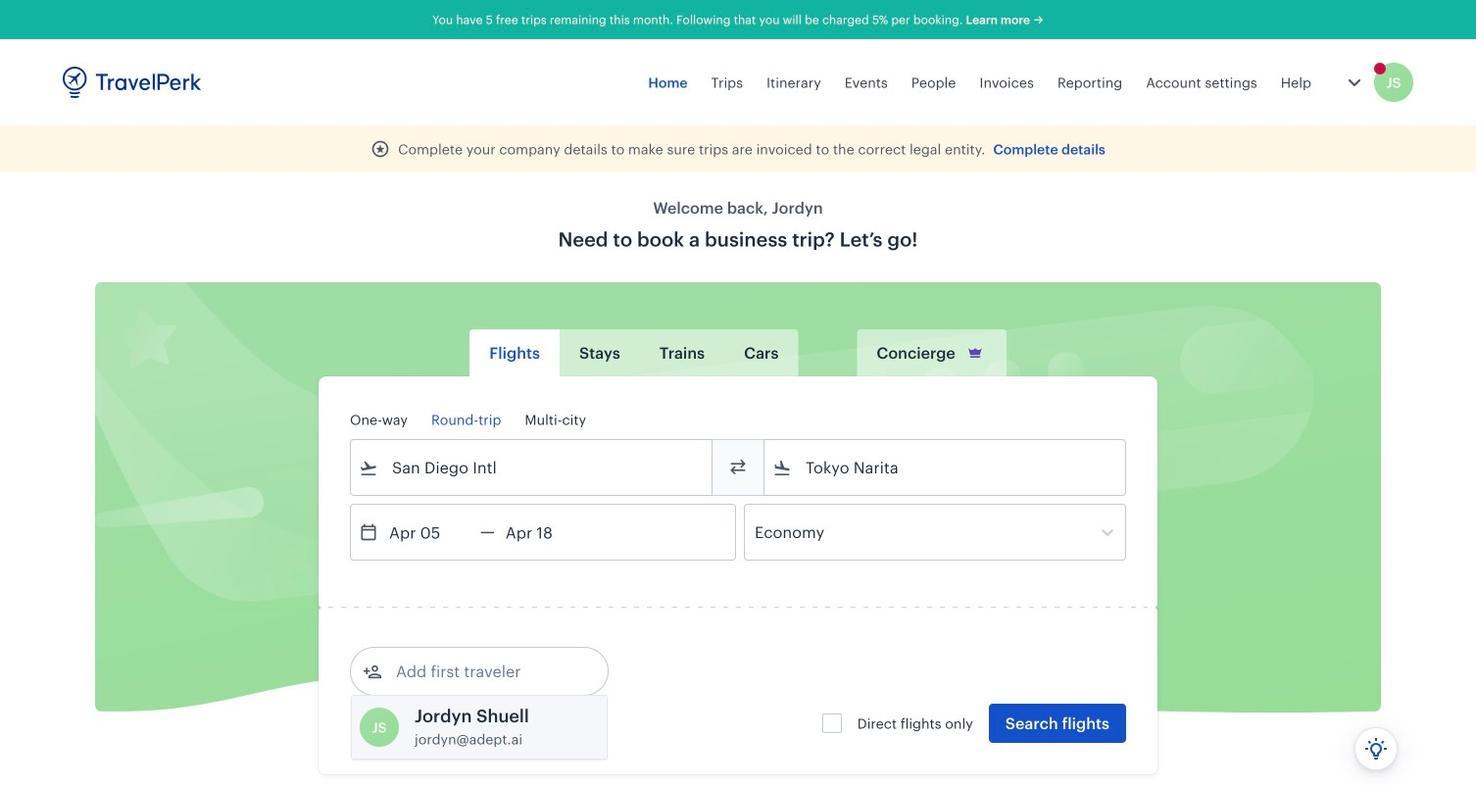 Task type: describe. For each thing, give the bounding box(es) containing it.
To search field
[[792, 452, 1100, 483]]

Add first traveler search field
[[382, 656, 586, 687]]

From search field
[[379, 452, 686, 483]]

Depart text field
[[379, 505, 480, 560]]



Task type: locate. For each thing, give the bounding box(es) containing it.
Return text field
[[495, 505, 597, 560]]



Task type: vqa. For each thing, say whether or not it's contained in the screenshot.
Return text field
yes



